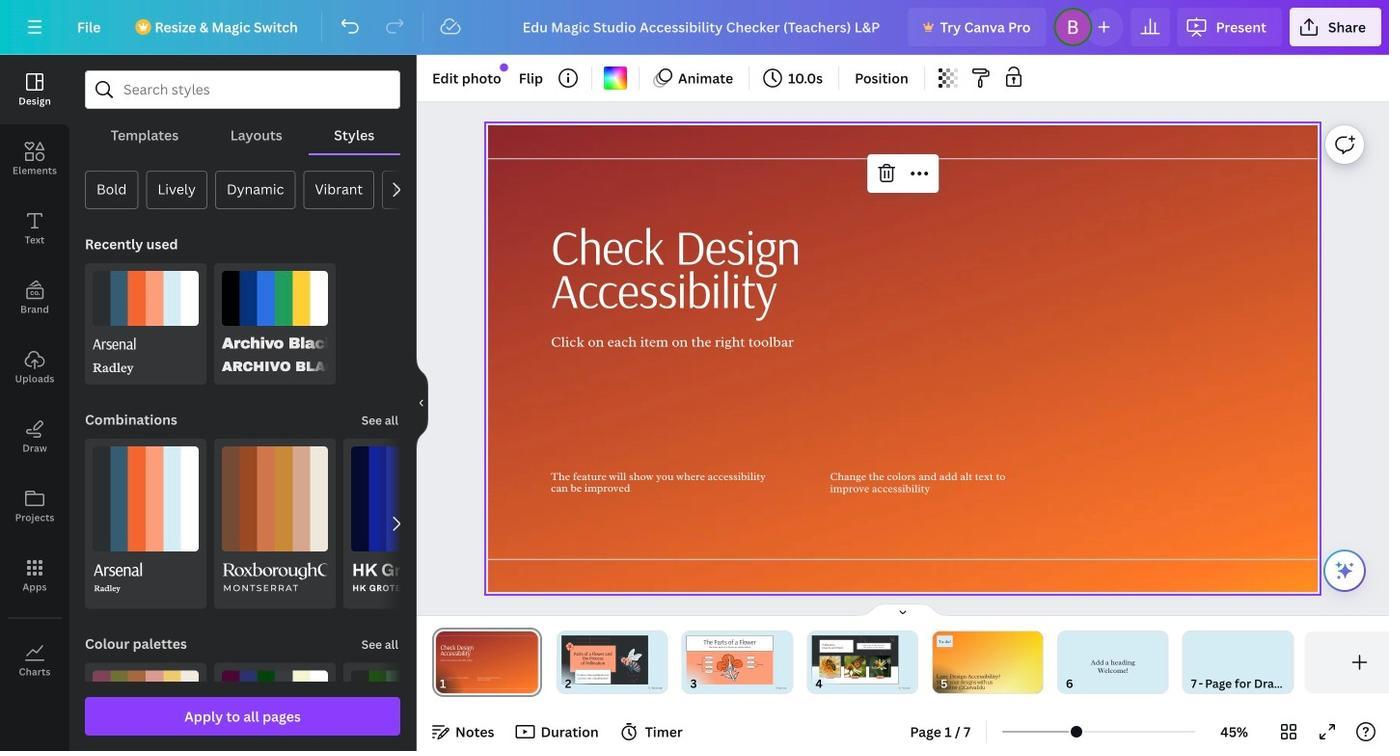 Task type: vqa. For each thing, say whether or not it's contained in the screenshot.
TEAM
no



Task type: describe. For each thing, give the bounding box(es) containing it.
Design title text field
[[507, 8, 901, 46]]

hide pages image
[[857, 603, 950, 619]]

page 1 image
[[432, 632, 542, 694]]

Page title text field
[[455, 675, 462, 694]]

side panel tab list
[[0, 55, 69, 696]]

1 apply style image from the left
[[93, 671, 199, 752]]

Zoom button
[[1204, 717, 1266, 748]]

2 pink rectangle image from the left
[[687, 636, 774, 685]]



Task type: locate. For each thing, give the bounding box(es) containing it.
1 horizontal spatial pink rectangle image
[[687, 636, 774, 685]]

Search styles search field
[[124, 71, 362, 108]]

0 horizontal spatial apply style image
[[93, 671, 199, 752]]

2 horizontal spatial pink rectangle image
[[812, 636, 899, 685]]

2 horizontal spatial apply style image
[[351, 671, 457, 752]]

apply style image
[[93, 671, 199, 752], [222, 671, 328, 752], [351, 671, 457, 752]]

main menu bar
[[0, 0, 1390, 55]]

pink rectangle image
[[562, 636, 648, 685], [687, 636, 774, 685], [812, 636, 899, 685]]

2 apply style image from the left
[[222, 671, 328, 752]]

3 pink rectangle image from the left
[[812, 636, 899, 685]]

3 apply style image from the left
[[351, 671, 457, 752]]

hide image
[[416, 357, 429, 450]]

no colour image
[[604, 67, 627, 90]]

1 horizontal spatial apply style image
[[222, 671, 328, 752]]

0 horizontal spatial pink rectangle image
[[562, 636, 648, 685]]

canva assistant image
[[1334, 560, 1357, 583]]

1 pink rectangle image from the left
[[562, 636, 648, 685]]



